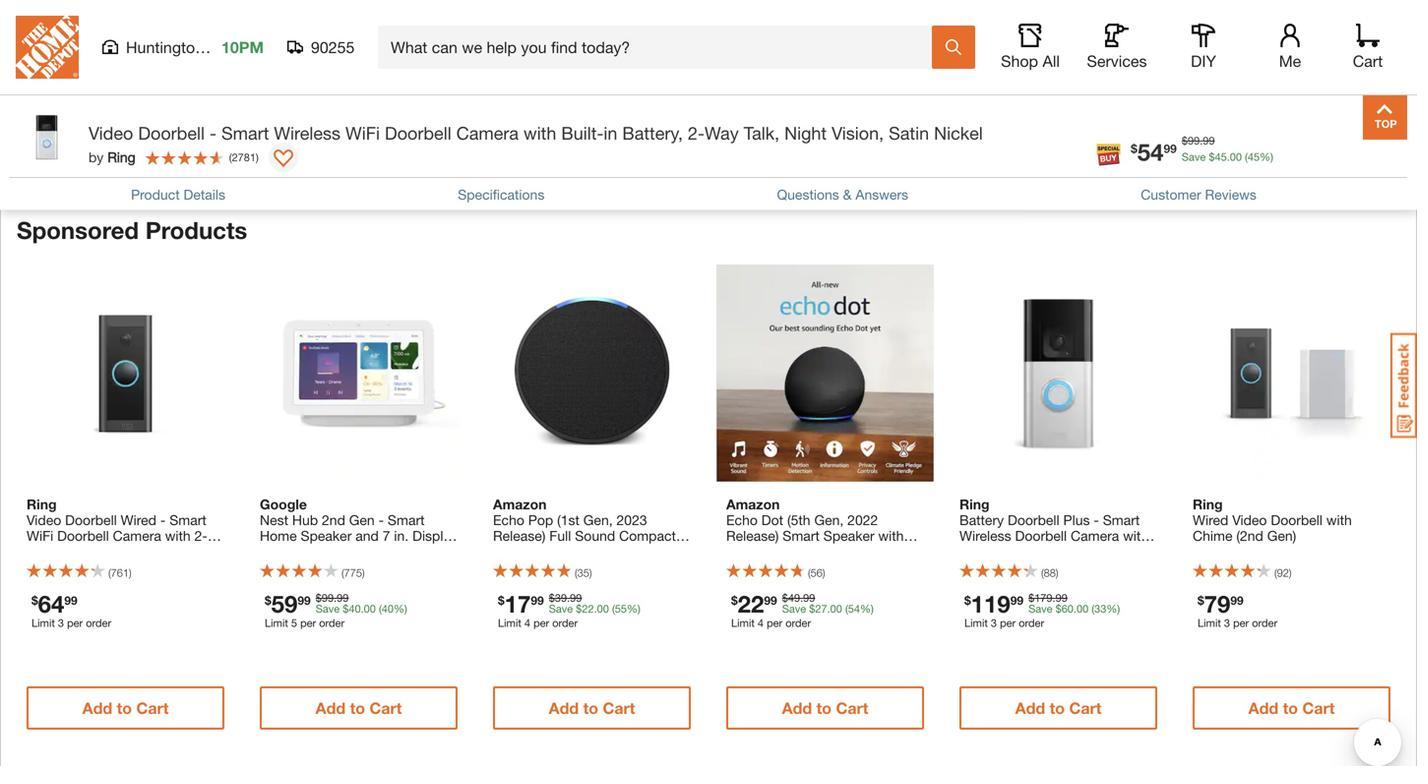 Task type: vqa. For each thing, say whether or not it's contained in the screenshot.
than
no



Task type: describe. For each thing, give the bounding box(es) containing it.
satin
[[889, 123, 929, 144]]

vision,
[[832, 123, 884, 144]]

limit for 22
[[731, 617, 755, 630]]

88
[[1044, 567, 1056, 580]]

top button
[[1363, 95, 1407, 140]]

add to cart for 17
[[549, 699, 635, 718]]

4 for 17
[[525, 617, 531, 630]]

34 99 add to cart
[[277, 23, 407, 111]]

$ 119 99 $ 179 . 99 save $ 60 . 00 ( 33 %) limit 3 per order
[[965, 590, 1120, 630]]

2022
[[848, 512, 878, 529]]

59 for $ 59 99
[[45, 23, 71, 51]]

diy
[[1191, 52, 1216, 70]]

ring wired video doorbell with chime (2nd gen)
[[1193, 497, 1352, 544]]

(5th
[[787, 512, 811, 529]]

55
[[615, 603, 627, 616]]

(2nd
[[1237, 528, 1264, 544]]

dot
[[762, 512, 784, 529]]

charcoal inside amazon echo pop (1st gen, 2023 release) full sound compact smart speaker with alexa, charcoal
[[493, 560, 548, 576]]

limit for 59
[[265, 617, 288, 630]]

specifications
[[458, 186, 545, 203]]

gen
[[349, 512, 375, 529]]

34
[[277, 23, 304, 51]]

nickel
[[934, 123, 983, 144]]

99 inside $ 59 99
[[71, 27, 84, 41]]

gen)
[[1267, 528, 1297, 544]]

smart inside amazon echo dot (5th gen, 2022 release) smart speaker with alexa charcoal
[[783, 528, 820, 544]]

alexa
[[726, 544, 760, 560]]

54 inside $ 22 99 $ 49 . 99 save $ 27 . 00 ( 54 %) limit 4 per order
[[848, 603, 860, 616]]

and inside ring video doorbell wired - smart wifi doorbell camera with 2- way talk, night vision and motion detection
[[166, 544, 189, 560]]

save inside $ 99 . 99 save $ 45 . 00 ( 45 %)
[[1182, 151, 1206, 163]]

gen, for 17
[[583, 512, 613, 529]]

with inside amazon echo dot (5th gen, 2022 release) smart speaker with alexa charcoal
[[878, 528, 904, 544]]

save for 22
[[782, 603, 806, 616]]

ring for 64
[[27, 497, 57, 513]]

product details
[[131, 186, 225, 203]]

amazon for 17
[[493, 497, 547, 513]]

775
[[344, 567, 362, 580]]

761
[[111, 567, 129, 580]]

camera for 119
[[1071, 528, 1119, 544]]

diy button
[[1172, 24, 1235, 71]]

0 vertical spatial google
[[260, 497, 307, 513]]

add to cart for 59
[[316, 699, 402, 718]]

$ inside $ 59 99
[[38, 27, 45, 41]]

- inside ring video doorbell wired - smart wifi doorbell camera with 2- way talk, night vision and motion detection
[[160, 512, 166, 529]]

ring for 119
[[960, 497, 990, 513]]

amazon echo pop (1st gen, 2023 release) full sound compact smart speaker with alexa, charcoal
[[493, 497, 676, 576]]

customer reviews
[[1141, 186, 1257, 203]]

$ 22 99 $ 49 . 99 save $ 27 . 00 ( 54 %) limit 4 per order
[[731, 590, 874, 630]]

3 for 79
[[1224, 617, 1230, 630]]

per for 22
[[767, 617, 783, 630]]

2- inside ring video doorbell wired - smart wifi doorbell camera with 2- way talk, night vision and motion detection
[[194, 528, 207, 544]]

in
[[604, 123, 617, 144]]

$ inside $ 54 99
[[1131, 142, 1138, 155]]

products
[[145, 216, 247, 244]]

doorbell inside ring wired video doorbell with chime (2nd gen)
[[1271, 512, 1323, 529]]

limit for 17
[[498, 617, 522, 630]]

2023
[[617, 512, 647, 529]]

$ 17 99 $ 39 . 99 save $ 22 . 00 ( 55 %) limit 4 per order
[[498, 590, 641, 630]]

gen, for 22
[[814, 512, 844, 529]]

( inside $ 119 99 $ 179 . 99 save $ 60 . 00 ( 33 %) limit 3 per order
[[1092, 603, 1095, 616]]

00 for 59
[[364, 603, 376, 616]]

in.
[[394, 528, 409, 544]]

00 inside $ 99 . 99 save $ 45 . 00 ( 45 %)
[[1230, 151, 1242, 163]]

0 vertical spatial night
[[785, 123, 827, 144]]

hub
[[292, 512, 318, 529]]

49
[[788, 592, 800, 605]]

echo dot (5th gen, 2022 release) smart speaker with alexa charcoal image
[[717, 265, 934, 482]]

huntington
[[126, 38, 204, 57]]

33
[[1095, 603, 1107, 616]]

with inside amazon echo pop (1st gen, 2023 release) full sound compact smart speaker with alexa, charcoal
[[589, 544, 614, 560]]

%) inside $ 99 . 99 save $ 45 . 00 ( 45 %)
[[1260, 151, 1274, 163]]

speaker for 59
[[301, 528, 352, 544]]

limit inside $ 64 99 limit 3 per order
[[31, 617, 55, 630]]

questions
[[777, 186, 839, 203]]

product image image
[[15, 105, 79, 169]]

0 vertical spatial wireless
[[274, 123, 341, 144]]

( inside $ 17 99 $ 39 . 99 save $ 22 . 00 ( 55 %) limit 4 per order
[[612, 603, 615, 616]]

per for 17
[[534, 617, 549, 630]]

35
[[577, 567, 589, 580]]

( 56 )
[[808, 567, 825, 580]]

night inside ring video doorbell wired - smart wifi doorbell camera with 2- way talk, night vision and motion detection
[[89, 544, 122, 560]]

release) for 17
[[493, 528, 546, 544]]

answers
[[856, 186, 908, 203]]

1 vertical spatial google
[[289, 544, 334, 560]]

99 inside $ 54 99
[[1164, 142, 1177, 155]]

add to cart for 64
[[82, 699, 169, 718]]

motion inside ring video doorbell wired - smart wifi doorbell camera with 2- way talk, night vision and motion detection
[[27, 560, 69, 576]]

22 inside $ 22 99 $ 49 . 99 save $ 27 . 00 ( 54 %) limit 4 per order
[[738, 590, 764, 618]]

order inside $ 64 99 limit 3 per order
[[86, 617, 111, 630]]

39
[[555, 592, 567, 605]]

way inside ring video doorbell wired - smart wifi doorbell camera with 2- way talk, night vision and motion detection
[[27, 544, 53, 560]]

save for 119
[[1029, 603, 1053, 616]]

to inside the "34 99 add to cart"
[[355, 92, 371, 111]]

detection inside ring battery doorbell plus - smart wireless doorbell camera with head-to-toe hd+ video, 2-way talk, motion detection & alerts
[[1038, 560, 1097, 576]]

product
[[131, 186, 180, 203]]

) for 17
[[589, 567, 592, 580]]

huntington park
[[126, 38, 240, 57]]

head-
[[960, 544, 998, 560]]

shop all button
[[999, 24, 1062, 71]]

with inside ring wired video doorbell with chime (2nd gen)
[[1327, 512, 1352, 529]]

sponsored
[[17, 216, 139, 244]]

2- inside ring battery doorbell plus - smart wireless doorbell camera with head-to-toe hd+ video, 2-way talk, motion detection & alerts
[[1115, 544, 1128, 560]]

$ inside the $ 44
[[503, 27, 510, 41]]

echo for 22
[[726, 512, 758, 529]]

( inside the $ 59 99 $ 99 . 99 save $ 40 . 00 ( 40 %) limit 5 per order
[[379, 603, 382, 616]]

detection inside ring video doorbell wired - smart wifi doorbell camera with 2- way talk, night vision and motion detection
[[73, 560, 133, 576]]

$ 99 . 99 save $ 45 . 00 ( 45 %)
[[1182, 134, 1274, 163]]

& inside ring battery doorbell plus - smart wireless doorbell camera with head-to-toe hd+ video, 2-way talk, motion detection & alerts
[[1101, 560, 1110, 576]]

toe
[[1016, 544, 1037, 560]]

90255
[[311, 38, 355, 57]]

60
[[1062, 603, 1074, 616]]

90255 button
[[287, 37, 355, 57]]

questions & answers
[[777, 186, 908, 203]]

179
[[1035, 592, 1053, 605]]

google nest hub 2nd gen - smart home speaker and 7 in. display with google assistant - chalk
[[260, 497, 458, 560]]

) for 59
[[362, 567, 365, 580]]

( 88 )
[[1041, 567, 1059, 580]]

reviews
[[1205, 186, 1257, 203]]

wired video doorbell with chime (2nd gen) image
[[1183, 265, 1401, 482]]

charcoal inside amazon echo dot (5th gen, 2022 release) smart speaker with alexa charcoal
[[764, 544, 819, 560]]

12
[[742, 23, 768, 51]]

$ 64 99 limit 3 per order
[[31, 590, 111, 630]]

0 vertical spatial 54
[[1138, 138, 1164, 166]]

3 for 64
[[58, 617, 64, 630]]

me
[[1279, 52, 1301, 70]]

chime
[[1193, 528, 1233, 544]]

wifi inside ring video doorbell wired - smart wifi doorbell camera with 2- way talk, night vision and motion detection
[[27, 528, 53, 544]]

92
[[1277, 567, 1289, 580]]

- right 7
[[398, 544, 403, 560]]

1 horizontal spatial way
[[705, 123, 739, 144]]

1 horizontal spatial video
[[89, 123, 133, 144]]

order for 17
[[552, 617, 578, 630]]

me button
[[1259, 24, 1322, 71]]

) for 22
[[823, 567, 825, 580]]

add to cart for 79
[[1249, 699, 1335, 718]]

services button
[[1086, 24, 1149, 71]]

battery
[[960, 512, 1004, 529]]

ring battery doorbell plus - smart wireless doorbell camera with head-to-toe hd+ video, 2-way talk, motion detection & alerts
[[960, 497, 1155, 576]]

by ring
[[89, 149, 136, 165]]

27
[[815, 603, 827, 616]]

99 inside the "34 99 add to cart"
[[304, 27, 317, 41]]

way inside ring battery doorbell plus - smart wireless doorbell camera with head-to-toe hd+ video, 2-way talk, motion detection & alerts
[[1128, 544, 1155, 560]]

What can we help you find today? search field
[[391, 27, 931, 68]]



Task type: locate. For each thing, give the bounding box(es) containing it.
amazon inside amazon echo dot (5th gen, 2022 release) smart speaker with alexa charcoal
[[726, 497, 780, 513]]

$
[[38, 27, 45, 41], [503, 27, 510, 41], [1182, 134, 1188, 147], [1131, 142, 1138, 155], [1209, 151, 1215, 163], [316, 592, 322, 605], [549, 592, 555, 605], [782, 592, 788, 605], [1029, 592, 1035, 605], [31, 594, 38, 608], [265, 594, 271, 608], [498, 594, 505, 608], [731, 594, 738, 608], [965, 594, 971, 608], [1198, 594, 1204, 608], [343, 603, 349, 616], [576, 603, 582, 616], [809, 603, 815, 616], [1056, 603, 1062, 616]]

ring inside ring wired video doorbell with chime (2nd gen)
[[1193, 497, 1223, 513]]

compact
[[619, 528, 676, 544]]

- right plus
[[1094, 512, 1099, 529]]

video
[[89, 123, 133, 144], [27, 512, 61, 529], [1232, 512, 1267, 529]]

0 horizontal spatial detection
[[73, 560, 133, 576]]

smart up chalk
[[388, 512, 425, 529]]

( 761 )
[[108, 567, 132, 580]]

save left 27
[[782, 603, 806, 616]]

- up vision
[[160, 512, 166, 529]]

camera up specifications
[[456, 123, 519, 144]]

with right '2022'
[[878, 528, 904, 544]]

limit inside $ 17 99 $ 39 . 99 save $ 22 . 00 ( 55 %) limit 4 per order
[[498, 617, 522, 630]]

1 horizontal spatial &
[[1101, 560, 1110, 576]]

1 horizontal spatial speaker
[[534, 544, 585, 560]]

smart up 2781
[[221, 123, 269, 144]]

0 vertical spatial wifi
[[346, 123, 380, 144]]

1 horizontal spatial 4
[[758, 617, 764, 630]]

1 vertical spatial wifi
[[27, 528, 53, 544]]

6 per from the left
[[1233, 617, 1249, 630]]

smart inside ring battery doorbell plus - smart wireless doorbell camera with head-to-toe hd+ video, 2-way talk, motion detection & alerts
[[1103, 512, 1140, 529]]

2 gen, from the left
[[814, 512, 844, 529]]

$ 44
[[503, 23, 536, 51]]

order for 22
[[786, 617, 811, 630]]

amazon echo dot (5th gen, 2022 release) smart speaker with alexa charcoal
[[726, 497, 904, 560]]

) left display image
[[256, 151, 259, 164]]

gen,
[[583, 512, 613, 529], [814, 512, 844, 529]]

5 order from the left
[[1019, 617, 1044, 630]]

limit inside $ 79 99 limit 3 per order
[[1198, 617, 1221, 630]]

1 horizontal spatial charcoal
[[764, 544, 819, 560]]

ring for 79
[[1193, 497, 1223, 513]]

$ inside $ 79 99 limit 3 per order
[[1198, 594, 1204, 608]]

- inside ring battery doorbell plus - smart wireless doorbell camera with head-to-toe hd+ video, 2-way talk, motion detection & alerts
[[1094, 512, 1099, 529]]

2 3 from the left
[[991, 617, 997, 630]]

amazon up alexa
[[726, 497, 780, 513]]

1 horizontal spatial night
[[785, 123, 827, 144]]

) down hd+ at right
[[1056, 567, 1059, 580]]

per inside $ 17 99 $ 39 . 99 save $ 22 . 00 ( 55 %) limit 4 per order
[[534, 617, 549, 630]]

00 right 60
[[1077, 603, 1089, 616]]

1 limit from the left
[[31, 617, 55, 630]]

45
[[1215, 151, 1227, 163], [1248, 151, 1260, 163]]

wifi down the "34 99 add to cart"
[[346, 123, 380, 144]]

with down the "nest"
[[260, 544, 285, 560]]

wireless inside ring battery doorbell plus - smart wireless doorbell camera with head-to-toe hd+ video, 2-way talk, motion detection & alerts
[[960, 528, 1011, 544]]

0 horizontal spatial &
[[843, 186, 852, 203]]

wifi up 64
[[27, 528, 53, 544]]

order down 49
[[786, 617, 811, 630]]

alerts
[[1114, 560, 1149, 576]]

video up by ring
[[89, 123, 133, 144]]

3 order from the left
[[552, 617, 578, 630]]

) down "sound"
[[589, 567, 592, 580]]

motion inside ring battery doorbell plus - smart wireless doorbell camera with head-to-toe hd+ video, 2-way talk, motion detection & alerts
[[991, 560, 1034, 576]]

1 horizontal spatial wired
[[1193, 512, 1229, 529]]

talk, up questions
[[744, 123, 780, 144]]

smart inside ring video doorbell wired - smart wifi doorbell camera with 2- way talk, night vision and motion detection
[[169, 512, 207, 529]]

0 vertical spatial &
[[843, 186, 852, 203]]

1 horizontal spatial echo
[[726, 512, 758, 529]]

cart link
[[1346, 24, 1390, 71]]

talk, left to-
[[960, 560, 987, 576]]

0 horizontal spatial echo
[[493, 512, 525, 529]]

(1st
[[557, 512, 580, 529]]

1 horizontal spatial motion
[[991, 560, 1034, 576]]

motion up 64
[[27, 560, 69, 576]]

with inside ring battery doorbell plus - smart wireless doorbell camera with head-to-toe hd+ video, 2-way talk, motion detection & alerts
[[1123, 528, 1149, 544]]

video left gen)
[[1232, 512, 1267, 529]]

1 gen, from the left
[[583, 512, 613, 529]]

night left the vision, at right
[[785, 123, 827, 144]]

& left the alerts
[[1101, 560, 1110, 576]]

3 3 from the left
[[1224, 617, 1230, 630]]

speaker inside google nest hub 2nd gen - smart home speaker and 7 in. display with google assistant - chalk
[[301, 528, 352, 544]]

56
[[811, 567, 823, 580]]

1 motion from the left
[[27, 560, 69, 576]]

charcoal up 17
[[493, 560, 548, 576]]

order down 39 at the left bottom
[[552, 617, 578, 630]]

per for 59
[[300, 617, 316, 630]]

1 45 from the left
[[1215, 151, 1227, 163]]

22 inside $ 17 99 $ 39 . 99 save $ 22 . 00 ( 55 %) limit 4 per order
[[582, 603, 594, 616]]

3 inside $ 119 99 $ 179 . 99 save $ 60 . 00 ( 33 %) limit 3 per order
[[991, 617, 997, 630]]

video doorbell - smart wireless wifi doorbell camera with built-in battery, 2-way talk, night vision, satin nickel
[[89, 123, 983, 144]]

22 right 39 at the left bottom
[[582, 603, 594, 616]]

doorbell
[[138, 123, 205, 144], [385, 123, 451, 144], [65, 512, 117, 529], [1008, 512, 1060, 529], [1271, 512, 1323, 529], [57, 528, 109, 544], [1015, 528, 1067, 544]]

order for 59
[[319, 617, 345, 630]]

wired
[[121, 512, 156, 529], [1193, 512, 1229, 529]]

00 up reviews
[[1230, 151, 1242, 163]]

0 horizontal spatial video
[[27, 512, 61, 529]]

1 amazon from the left
[[493, 497, 547, 513]]

order down 179
[[1019, 617, 1044, 630]]

1 vertical spatial &
[[1101, 560, 1110, 576]]

the home depot logo image
[[16, 16, 79, 79]]

talk, inside ring battery doorbell plus - smart wireless doorbell camera with head-to-toe hd+ video, 2-way talk, motion detection & alerts
[[960, 560, 987, 576]]

smart left the "nest"
[[169, 512, 207, 529]]

order right 5
[[319, 617, 345, 630]]

order
[[86, 617, 111, 630], [319, 617, 345, 630], [552, 617, 578, 630], [786, 617, 811, 630], [1019, 617, 1044, 630], [1252, 617, 1278, 630]]

order inside the $ 59 99 $ 99 . 99 save $ 40 . 00 ( 40 %) limit 5 per order
[[319, 617, 345, 630]]

0 horizontal spatial night
[[89, 544, 122, 560]]

echo
[[493, 512, 525, 529], [726, 512, 758, 529]]

-
[[210, 123, 217, 144], [160, 512, 166, 529], [379, 512, 384, 529], [1094, 512, 1099, 529], [398, 544, 403, 560]]

1 horizontal spatial gen,
[[814, 512, 844, 529]]

with left the "built-"
[[524, 123, 556, 144]]

44
[[510, 23, 536, 51]]

$ 79 99 limit 3 per order
[[1198, 590, 1278, 630]]

1 40 from the left
[[349, 603, 361, 616]]

0 horizontal spatial 3
[[58, 617, 64, 630]]

& left answers
[[843, 186, 852, 203]]

vision
[[125, 544, 162, 560]]

%) for 119
[[1107, 603, 1120, 616]]

with right gen)
[[1327, 512, 1352, 529]]

order inside $ 17 99 $ 39 . 99 save $ 22 . 00 ( 55 %) limit 4 per order
[[552, 617, 578, 630]]

video inside ring video doorbell wired - smart wifi doorbell camera with 2- way talk, night vision and motion detection
[[27, 512, 61, 529]]

%) for 17
[[627, 603, 641, 616]]

00 right 27
[[830, 603, 842, 616]]

1 vertical spatial night
[[89, 544, 122, 560]]

40 down ( 775 )
[[349, 603, 361, 616]]

battery doorbell plus - smart wireless doorbell camera with head-to-toe hd+ video, 2-way talk, motion detection & alerts image
[[950, 265, 1167, 482]]

display
[[412, 528, 458, 544]]

wired inside ring wired video doorbell with chime (2nd gen)
[[1193, 512, 1229, 529]]

4 inside $ 22 99 $ 49 . 99 save $ 27 . 00 ( 54 %) limit 4 per order
[[758, 617, 764, 630]]

chalk
[[407, 544, 442, 560]]

2 horizontal spatial way
[[1128, 544, 1155, 560]]

with
[[524, 123, 556, 144], [1327, 512, 1352, 529], [165, 528, 191, 544], [878, 528, 904, 544], [1123, 528, 1149, 544], [260, 544, 285, 560], [589, 544, 614, 560]]

0 horizontal spatial 4
[[525, 617, 531, 630]]

2 horizontal spatial speaker
[[824, 528, 875, 544]]

echo inside amazon echo dot (5th gen, 2022 release) smart speaker with alexa charcoal
[[726, 512, 758, 529]]

10pm
[[221, 38, 264, 57]]

gen, right (1st
[[583, 512, 613, 529]]

4 inside $ 17 99 $ 39 . 99 save $ 22 . 00 ( 55 %) limit 4 per order
[[525, 617, 531, 630]]

0 horizontal spatial 40
[[349, 603, 361, 616]]

2- right video,
[[1115, 544, 1128, 560]]

1 vertical spatial 59
[[271, 590, 298, 618]]

limit inside the $ 59 99 $ 99 . 99 save $ 40 . 00 ( 40 %) limit 5 per order
[[265, 617, 288, 630]]

0 horizontal spatial speaker
[[301, 528, 352, 544]]

2nd
[[322, 512, 345, 529]]

nest hub 2nd gen - smart home speaker and 7 in. display with google assistant - chalk image
[[250, 265, 468, 482]]

1 horizontal spatial 45
[[1248, 151, 1260, 163]]

feedback link image
[[1391, 333, 1417, 439]]

gen, inside amazon echo dot (5th gen, 2022 release) smart speaker with alexa charcoal
[[814, 512, 844, 529]]

2 wired from the left
[[1193, 512, 1229, 529]]

speaker for 22
[[824, 528, 875, 544]]

smart up video,
[[1103, 512, 1140, 529]]

gen, right (5th on the right of page
[[814, 512, 844, 529]]

3 limit from the left
[[498, 617, 522, 630]]

save for 17
[[549, 603, 573, 616]]

3 per from the left
[[534, 617, 549, 630]]

0 horizontal spatial 22
[[582, 603, 594, 616]]

0 horizontal spatial 2-
[[194, 528, 207, 544]]

release)
[[493, 528, 546, 544], [726, 528, 779, 544]]

2781
[[232, 151, 256, 164]]

1 horizontal spatial release)
[[726, 528, 779, 544]]

way right video,
[[1128, 544, 1155, 560]]

save inside $ 22 99 $ 49 . 99 save $ 27 . 00 ( 54 %) limit 4 per order
[[782, 603, 806, 616]]

2 horizontal spatial talk,
[[960, 560, 987, 576]]

camera inside ring video doorbell wired - smart wifi doorbell camera with 2- way talk, night vision and motion detection
[[113, 528, 161, 544]]

to-
[[998, 544, 1016, 560]]

talk,
[[744, 123, 780, 144], [57, 544, 85, 560], [960, 560, 987, 576]]

2- right vision
[[194, 528, 207, 544]]

ring
[[107, 149, 136, 165], [27, 497, 57, 513], [960, 497, 990, 513], [1193, 497, 1223, 513]]

limit inside $ 22 99 $ 49 . 99 save $ 27 . 00 ( 54 %) limit 4 per order
[[731, 617, 755, 630]]

.
[[1200, 134, 1203, 147], [1227, 151, 1230, 163], [334, 592, 337, 605], [567, 592, 570, 605], [800, 592, 803, 605], [1053, 592, 1056, 605], [361, 603, 364, 616], [594, 603, 597, 616], [827, 603, 830, 616], [1074, 603, 1077, 616]]

limit
[[31, 617, 55, 630], [265, 617, 288, 630], [498, 617, 522, 630], [731, 617, 755, 630], [965, 617, 988, 630], [1198, 617, 1221, 630]]

echo pop (1st gen, 2023 release) full sound compact smart speaker with alexa, charcoal image
[[483, 265, 701, 482]]

4 for 22
[[758, 617, 764, 630]]

64
[[38, 590, 64, 618]]

0 horizontal spatial motion
[[27, 560, 69, 576]]

with inside google nest hub 2nd gen - smart home speaker and 7 in. display with google assistant - chalk
[[260, 544, 285, 560]]

1 horizontal spatial 40
[[382, 603, 394, 616]]

59 inside the $ 59 99 $ 99 . 99 save $ 40 . 00 ( 40 %) limit 5 per order
[[271, 590, 298, 618]]

99 inside $ 79 99 limit 3 per order
[[1231, 594, 1244, 608]]

) for 64
[[129, 567, 132, 580]]

order for 119
[[1019, 617, 1044, 630]]

1 order from the left
[[86, 617, 111, 630]]

0 horizontal spatial 45
[[1215, 151, 1227, 163]]

) down gen)
[[1289, 567, 1292, 580]]

17
[[505, 590, 531, 618]]

google up home
[[260, 497, 307, 513]]

save
[[1182, 151, 1206, 163], [316, 603, 340, 616], [549, 603, 573, 616], [782, 603, 806, 616], [1029, 603, 1053, 616]]

wireless up display image
[[274, 123, 341, 144]]

%) inside the $ 59 99 $ 99 . 99 save $ 40 . 00 ( 40 %) limit 5 per order
[[394, 603, 407, 616]]

shop
[[1001, 52, 1038, 70]]

54
[[1138, 138, 1164, 166], [848, 603, 860, 616]]

save inside the $ 59 99 $ 99 . 99 save $ 40 . 00 ( 40 %) limit 5 per order
[[316, 603, 340, 616]]

add inside the "34 99 add to cart"
[[321, 92, 351, 111]]

2 horizontal spatial 3
[[1224, 617, 1230, 630]]

wired left (2nd
[[1193, 512, 1229, 529]]

pop
[[528, 512, 553, 529]]

detection
[[73, 560, 133, 576], [1038, 560, 1097, 576]]

per inside $ 119 99 $ 179 . 99 save $ 60 . 00 ( 33 %) limit 3 per order
[[1000, 617, 1016, 630]]

6 limit from the left
[[1198, 617, 1221, 630]]

video inside ring wired video doorbell with chime (2nd gen)
[[1232, 512, 1267, 529]]

and left 7
[[356, 528, 379, 544]]

4
[[525, 617, 531, 630], [758, 617, 764, 630]]

( inside $ 22 99 $ 49 . 99 save $ 27 . 00 ( 54 %) limit 4 per order
[[845, 603, 848, 616]]

00 for 17
[[597, 603, 609, 616]]

amazon for 22
[[726, 497, 780, 513]]

( 92 )
[[1275, 567, 1292, 580]]

40 down assistant
[[382, 603, 394, 616]]

00 inside $ 17 99 $ 39 . 99 save $ 22 . 00 ( 55 %) limit 4 per order
[[597, 603, 609, 616]]

3 inside $ 64 99 limit 3 per order
[[58, 617, 64, 630]]

save left 60
[[1029, 603, 1053, 616]]

wired inside ring video doorbell wired - smart wifi doorbell camera with 2- way talk, night vision and motion detection
[[121, 512, 156, 529]]

4 per from the left
[[767, 617, 783, 630]]

$ inside $ 64 99 limit 3 per order
[[31, 594, 38, 608]]

all
[[1043, 52, 1060, 70]]

99
[[71, 27, 84, 41], [304, 27, 317, 41], [1188, 134, 1200, 147], [1203, 134, 1215, 147], [1164, 142, 1177, 155], [322, 592, 334, 605], [337, 592, 349, 605], [570, 592, 582, 605], [803, 592, 815, 605], [1056, 592, 1068, 605], [64, 594, 77, 608], [298, 594, 311, 608], [531, 594, 544, 608], [764, 594, 777, 608], [1011, 594, 1024, 608], [1231, 594, 1244, 608]]

0 horizontal spatial 54
[[848, 603, 860, 616]]

with inside ring video doorbell wired - smart wifi doorbell camera with 2- way talk, night vision and motion detection
[[165, 528, 191, 544]]

release) left full
[[493, 528, 546, 544]]

ring inside ring video doorbell wired - smart wifi doorbell camera with 2- way talk, night vision and motion detection
[[27, 497, 57, 513]]

59 for $ 59 99 $ 99 . 99 save $ 40 . 00 ( 40 %) limit 5 per order
[[271, 590, 298, 618]]

7
[[383, 528, 390, 544]]

add to cart button
[[33, 80, 230, 123], [266, 80, 463, 123], [498, 80, 695, 123], [730, 80, 927, 123], [27, 687, 224, 730], [260, 687, 458, 730], [493, 687, 691, 730], [726, 687, 924, 730], [960, 687, 1157, 730], [1193, 687, 1391, 730]]

$ 59 99
[[38, 23, 84, 51]]

1 horizontal spatial wireless
[[960, 528, 1011, 544]]

2 detection from the left
[[1038, 560, 1097, 576]]

talk, up 64
[[57, 544, 85, 560]]

0 horizontal spatial 59
[[45, 23, 71, 51]]

1 horizontal spatial 2-
[[688, 123, 705, 144]]

( 2781 )
[[229, 151, 259, 164]]

release) left (5th on the right of page
[[726, 528, 779, 544]]

( 35 )
[[575, 567, 592, 580]]

0 horizontal spatial amazon
[[493, 497, 547, 513]]

night up the 761
[[89, 544, 122, 560]]

2 amazon from the left
[[726, 497, 780, 513]]

per inside $ 64 99 limit 3 per order
[[67, 617, 83, 630]]

1 horizontal spatial 59
[[271, 590, 298, 618]]

with up ( 35 )
[[589, 544, 614, 560]]

79
[[1204, 590, 1231, 618]]

1 wired from the left
[[121, 512, 156, 529]]

wired up vision
[[121, 512, 156, 529]]

%) inside $ 17 99 $ 39 . 99 save $ 22 . 00 ( 55 %) limit 4 per order
[[627, 603, 641, 616]]

charcoal down (5th on the right of page
[[764, 544, 819, 560]]

$ 54 99
[[1131, 138, 1177, 166]]

2 release) from the left
[[726, 528, 779, 544]]

0 horizontal spatial and
[[166, 544, 189, 560]]

$ 59 99 $ 99 . 99 save $ 40 . 00 ( 40 %) limit 5 per order
[[265, 590, 407, 630]]

2 horizontal spatial camera
[[1071, 528, 1119, 544]]

park
[[208, 38, 240, 57]]

smart down the pop
[[493, 544, 530, 560]]

2 limit from the left
[[265, 617, 288, 630]]

2 4 from the left
[[758, 617, 764, 630]]

2 per from the left
[[300, 617, 316, 630]]

1 horizontal spatial camera
[[456, 123, 519, 144]]

1 horizontal spatial detection
[[1038, 560, 1097, 576]]

5 limit from the left
[[965, 617, 988, 630]]

per inside $ 22 99 $ 49 . 99 save $ 27 . 00 ( 54 %) limit 4 per order
[[767, 617, 783, 630]]

video doorbell wired - smart wifi doorbell camera with 2-way talk, night vision and motion detection image
[[17, 265, 234, 482]]

2 order from the left
[[319, 617, 345, 630]]

2- right battery,
[[688, 123, 705, 144]]

0 horizontal spatial talk,
[[57, 544, 85, 560]]

) for 119
[[1056, 567, 1059, 580]]

order inside $ 22 99 $ 49 . 99 save $ 27 . 00 ( 54 %) limit 4 per order
[[786, 617, 811, 630]]

amazon left (1st
[[493, 497, 547, 513]]

0 horizontal spatial wifi
[[27, 528, 53, 544]]

way right battery,
[[705, 123, 739, 144]]

0 horizontal spatial gen,
[[583, 512, 613, 529]]

4 limit from the left
[[731, 617, 755, 630]]

smart inside amazon echo pop (1st gen, 2023 release) full sound compact smart speaker with alexa, charcoal
[[493, 544, 530, 560]]

) for 79
[[1289, 567, 1292, 580]]

and inside google nest hub 2nd gen - smart home speaker and 7 in. display with google assistant - chalk
[[356, 528, 379, 544]]

119
[[971, 590, 1011, 618]]

1 horizontal spatial and
[[356, 528, 379, 544]]

) down assistant
[[362, 567, 365, 580]]

54 right 27
[[848, 603, 860, 616]]

camera inside ring battery doorbell plus - smart wireless doorbell camera with head-to-toe hd+ video, 2-way talk, motion detection & alerts
[[1071, 528, 1119, 544]]

camera for 64
[[113, 528, 161, 544]]

1 3 from the left
[[58, 617, 64, 630]]

99 inside $ 64 99 limit 3 per order
[[64, 594, 77, 608]]

) down vision
[[129, 567, 132, 580]]

amazon inside amazon echo pop (1st gen, 2023 release) full sound compact smart speaker with alexa, charcoal
[[493, 497, 547, 513]]

%) for 59
[[394, 603, 407, 616]]

2 echo from the left
[[726, 512, 758, 529]]

0 horizontal spatial charcoal
[[493, 560, 548, 576]]

2-
[[688, 123, 705, 144], [194, 528, 207, 544], [1115, 544, 1128, 560]]

00 inside the $ 59 99 $ 99 . 99 save $ 40 . 00 ( 40 %) limit 5 per order
[[364, 603, 376, 616]]

speaker
[[301, 528, 352, 544], [824, 528, 875, 544], [534, 544, 585, 560]]

night
[[785, 123, 827, 144], [89, 544, 122, 560]]

2 motion from the left
[[991, 560, 1034, 576]]

1 horizontal spatial wifi
[[346, 123, 380, 144]]

%) inside $ 119 99 $ 179 . 99 save $ 60 . 00 ( 33 %) limit 3 per order
[[1107, 603, 1120, 616]]

%) inside $ 22 99 $ 49 . 99 save $ 27 . 00 ( 54 %) limit 4 per order
[[860, 603, 874, 616]]

) up 27
[[823, 567, 825, 580]]

wireless left toe
[[960, 528, 1011, 544]]

- right gen
[[379, 512, 384, 529]]

order inside $ 79 99 limit 3 per order
[[1252, 617, 1278, 630]]

battery,
[[622, 123, 683, 144]]

0 horizontal spatial camera
[[113, 528, 161, 544]]

1 per from the left
[[67, 617, 83, 630]]

google down hub
[[289, 544, 334, 560]]

save inside $ 119 99 $ 179 . 99 save $ 60 . 00 ( 33 %) limit 3 per order
[[1029, 603, 1053, 616]]

save right 17
[[549, 603, 573, 616]]

and right vision
[[166, 544, 189, 560]]

1 horizontal spatial talk,
[[744, 123, 780, 144]]

echo inside amazon echo pop (1st gen, 2023 release) full sound compact smart speaker with alexa, charcoal
[[493, 512, 525, 529]]

order inside $ 119 99 $ 179 . 99 save $ 60 . 00 ( 33 %) limit 3 per order
[[1019, 617, 1044, 630]]

2 45 from the left
[[1248, 151, 1260, 163]]

with up the alerts
[[1123, 528, 1149, 544]]

- up details
[[210, 123, 217, 144]]

motion left ( 88 )
[[991, 560, 1034, 576]]

( inside $ 99 . 99 save $ 45 . 00 ( 45 %)
[[1245, 151, 1248, 163]]

video up 64
[[27, 512, 61, 529]]

order right 79
[[1252, 617, 1278, 630]]

hd+
[[1041, 544, 1069, 560]]

22
[[738, 590, 764, 618], [582, 603, 594, 616]]

talk, inside ring video doorbell wired - smart wifi doorbell camera with 2- way talk, night vision and motion detection
[[57, 544, 85, 560]]

limit for 119
[[965, 617, 988, 630]]

save for 59
[[316, 603, 340, 616]]

echo left the pop
[[493, 512, 525, 529]]

per for 119
[[1000, 617, 1016, 630]]

sponsored products
[[17, 216, 247, 244]]

smart inside google nest hub 2nd gen - smart home speaker and 7 in. display with google assistant - chalk
[[388, 512, 425, 529]]

%) for 22
[[860, 603, 874, 616]]

echo left the dot at the bottom right of page
[[726, 512, 758, 529]]

save down assistant
[[316, 603, 340, 616]]

1 detection from the left
[[73, 560, 133, 576]]

way up 64
[[27, 544, 53, 560]]

display image
[[274, 150, 293, 169]]

2 40 from the left
[[382, 603, 394, 616]]

built-
[[561, 123, 604, 144]]

1 vertical spatial 54
[[848, 603, 860, 616]]

release) for 22
[[726, 528, 779, 544]]

video,
[[1073, 544, 1111, 560]]

camera right hd+ at right
[[1071, 528, 1119, 544]]

0 horizontal spatial way
[[27, 544, 53, 560]]

order right 64
[[86, 617, 111, 630]]

1 horizontal spatial amazon
[[726, 497, 780, 513]]

2 horizontal spatial 2-
[[1115, 544, 1128, 560]]

00 for 22
[[830, 603, 842, 616]]

00 for 119
[[1077, 603, 1089, 616]]

00 left 55
[[597, 603, 609, 616]]

4 order from the left
[[786, 617, 811, 630]]

camera up the 761
[[113, 528, 161, 544]]

2 horizontal spatial video
[[1232, 512, 1267, 529]]

speaker inside amazon echo dot (5th gen, 2022 release) smart speaker with alexa charcoal
[[824, 528, 875, 544]]

22 left 49
[[738, 590, 764, 618]]

add to cart for 119
[[1015, 699, 1102, 718]]

0 vertical spatial 59
[[45, 23, 71, 51]]

add to cart for 22
[[782, 699, 868, 718]]

1 4 from the left
[[525, 617, 531, 630]]

save up customer reviews
[[1182, 151, 1206, 163]]

shop all
[[1001, 52, 1060, 70]]

smart up "( 56 )" at the right bottom of page
[[783, 528, 820, 544]]

gen, inside amazon echo pop (1st gen, 2023 release) full sound compact smart speaker with alexa, charcoal
[[583, 512, 613, 529]]

alexa,
[[618, 544, 656, 560]]

services
[[1087, 52, 1147, 70]]

per inside $ 79 99 limit 3 per order
[[1233, 617, 1249, 630]]

specifications button
[[458, 184, 545, 205], [458, 184, 545, 205]]

00 down ( 775 )
[[364, 603, 376, 616]]

smart
[[221, 123, 269, 144], [169, 512, 207, 529], [388, 512, 425, 529], [1103, 512, 1140, 529], [783, 528, 820, 544], [493, 544, 530, 560]]

1 horizontal spatial 54
[[1138, 138, 1164, 166]]

camera
[[456, 123, 519, 144], [113, 528, 161, 544], [1071, 528, 1119, 544]]

0 horizontal spatial wireless
[[274, 123, 341, 144]]

54 up customer
[[1138, 138, 1164, 166]]

speaker inside amazon echo pop (1st gen, 2023 release) full sound compact smart speaker with alexa, charcoal
[[534, 544, 585, 560]]

6 order from the left
[[1252, 617, 1278, 630]]

cart inside the "34 99 add to cart"
[[375, 92, 407, 111]]

with right vision
[[165, 528, 191, 544]]

5 per from the left
[[1000, 617, 1016, 630]]

0 horizontal spatial wired
[[121, 512, 156, 529]]

0 horizontal spatial release)
[[493, 528, 546, 544]]

1 vertical spatial wireless
[[960, 528, 1011, 544]]

limit inside $ 119 99 $ 179 . 99 save $ 60 . 00 ( 33 %) limit 3 per order
[[965, 617, 988, 630]]

product details button
[[131, 184, 225, 205], [131, 184, 225, 205]]

1 horizontal spatial 3
[[991, 617, 997, 630]]

1 horizontal spatial 22
[[738, 590, 764, 618]]

5
[[291, 617, 297, 630]]

1 echo from the left
[[493, 512, 525, 529]]

echo for 17
[[493, 512, 525, 529]]

1 release) from the left
[[493, 528, 546, 544]]

ring video doorbell wired - smart wifi doorbell camera with 2- way talk, night vision and motion detection
[[27, 497, 207, 576]]

motion
[[27, 560, 69, 576], [991, 560, 1034, 576]]



